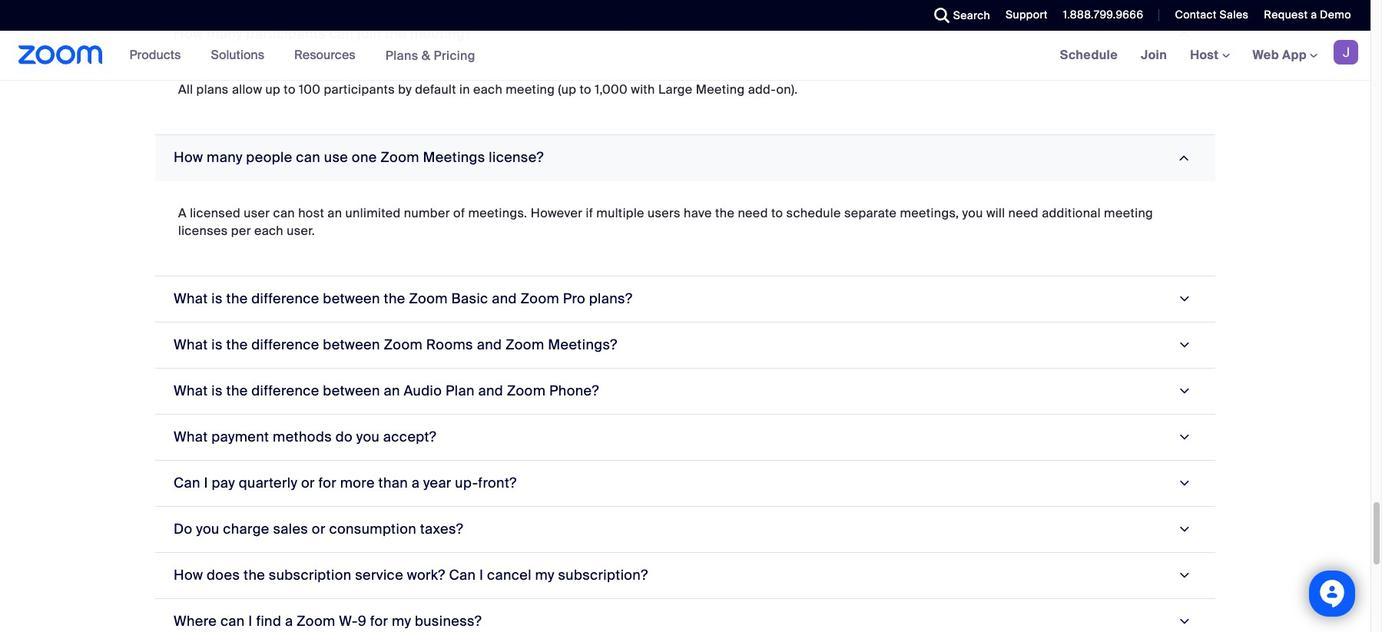 Task type: locate. For each thing, give the bounding box(es) containing it.
and right basic
[[492, 290, 517, 308]]

2 vertical spatial difference
[[252, 382, 319, 400]]

zoom left meetings?
[[506, 336, 544, 354]]

each down user
[[254, 223, 284, 239]]

you left will
[[963, 205, 983, 221]]

an for between
[[384, 382, 400, 400]]

or right quarterly
[[301, 474, 315, 492]]

1 vertical spatial for
[[370, 612, 388, 631]]

0 vertical spatial i
[[204, 474, 208, 492]]

1 between from the top
[[323, 290, 380, 308]]

search
[[953, 8, 991, 22]]

what is the difference between the zoom basic and zoom pro plans? button
[[155, 276, 1216, 323]]

i left find
[[248, 612, 253, 631]]

zoom left w-
[[297, 612, 336, 631]]

1 vertical spatial you
[[356, 428, 380, 446]]

right image inside how does the subscription service work? can i cancel my subscription? dropdown button
[[1174, 569, 1194, 583]]

plans?
[[589, 290, 633, 308]]

in
[[460, 81, 470, 97]]

search button
[[923, 0, 994, 31]]

for left more
[[319, 474, 337, 492]]

my
[[535, 566, 555, 585], [392, 612, 411, 631]]

request a demo
[[1264, 8, 1352, 22]]

host
[[1190, 47, 1222, 63]]

0 vertical spatial and
[[492, 290, 517, 308]]

payment
[[212, 428, 269, 446]]

participants left by
[[324, 81, 395, 97]]

you inside dropdown button
[[196, 520, 219, 539]]

right image
[[1174, 292, 1194, 306], [1174, 430, 1194, 445], [1174, 523, 1194, 537], [1174, 615, 1194, 629]]

1 horizontal spatial an
[[384, 382, 400, 400]]

contact sales link
[[1164, 0, 1253, 31], [1175, 8, 1249, 22]]

can inside dropdown button
[[174, 474, 200, 492]]

with
[[631, 81, 655, 97]]

right image inside what is the difference between an audio plan and zoom phone? dropdown button
[[1174, 384, 1194, 398]]

support link
[[994, 0, 1052, 31], [1006, 8, 1048, 22]]

for inside can i pay quarterly or for more than a year up-front? dropdown button
[[319, 474, 337, 492]]

my for subscription?
[[535, 566, 555, 585]]

what for what is the difference between the zoom basic and zoom pro plans?
[[174, 290, 208, 308]]

2 horizontal spatial a
[[1311, 8, 1317, 22]]

resources
[[294, 47, 356, 63]]

2 horizontal spatial i
[[479, 566, 484, 585]]

1 vertical spatial each
[[254, 223, 284, 239]]

how does the subscription service work? can i cancel my subscription?
[[174, 566, 648, 585]]

you right 'do'
[[356, 428, 380, 446]]

3 what from the top
[[174, 382, 208, 400]]

2 vertical spatial how
[[174, 566, 203, 585]]

2 difference from the top
[[252, 336, 319, 354]]

4 right image from the top
[[1174, 477, 1194, 491]]

banner
[[0, 31, 1371, 81]]

right image inside the where can i find a zoom w-9 for my business? dropdown button
[[1174, 615, 1194, 629]]

a right find
[[285, 612, 293, 631]]

a left demo
[[1311, 8, 1317, 22]]

between up what is the difference between zoom rooms and zoom meetings?
[[323, 290, 380, 308]]

what for what payment methods do you accept?
[[174, 428, 208, 446]]

methods
[[273, 428, 332, 446]]

1 right image from the top
[[1174, 292, 1194, 306]]

meeting inside a licensed user can host an unlimited number of meetings. however if multiple users have the need to schedule separate meetings, you will need additional meeting licenses per each user.
[[1104, 205, 1154, 221]]

web app
[[1253, 47, 1307, 63]]

i left cancel
[[479, 566, 484, 585]]

1 many from the top
[[207, 24, 243, 43]]

products button
[[130, 31, 188, 80]]

is for what is the difference between the zoom basic and zoom pro plans?
[[212, 290, 223, 308]]

join
[[1141, 47, 1167, 63]]

zoom left pro
[[521, 290, 559, 308]]

where can i find a zoom w-9 for my business?
[[174, 612, 482, 631]]

what is the difference between the zoom basic and zoom pro plans?
[[174, 290, 633, 308]]

an inside a licensed user can host an unlimited number of meetings. however if multiple users have the need to schedule separate meetings, you will need additional meeting licenses per each user.
[[328, 205, 342, 221]]

1 horizontal spatial i
[[248, 612, 253, 631]]

i inside dropdown button
[[204, 474, 208, 492]]

1 horizontal spatial can
[[449, 566, 476, 585]]

1 vertical spatial many
[[207, 148, 243, 167]]

1 vertical spatial participants
[[324, 81, 395, 97]]

1 need from the left
[[738, 205, 768, 221]]

to right (up
[[580, 81, 592, 97]]

can left pay
[[174, 474, 200, 492]]

is for what is the difference between zoom rooms and zoom meetings?
[[212, 336, 223, 354]]

3 difference from the top
[[252, 382, 319, 400]]

3 right image from the top
[[1174, 384, 1194, 398]]

1 vertical spatial or
[[312, 520, 326, 539]]

right image inside what is the difference between the zoom basic and zoom pro plans? dropdown button
[[1174, 292, 1194, 306]]

solutions
[[211, 47, 264, 63]]

for right 9
[[370, 612, 388, 631]]

0 horizontal spatial my
[[392, 612, 411, 631]]

1 vertical spatial and
[[477, 336, 502, 354]]

1 is from the top
[[212, 290, 223, 308]]

solutions button
[[211, 31, 271, 80]]

2 how from the top
[[174, 148, 203, 167]]

0 vertical spatial difference
[[252, 290, 319, 308]]

1 vertical spatial is
[[212, 336, 223, 354]]

of
[[453, 205, 465, 221]]

or right the sales at the bottom left of page
[[312, 520, 326, 539]]

banner containing products
[[0, 31, 1371, 81]]

2 many from the top
[[207, 148, 243, 167]]

1 vertical spatial can
[[449, 566, 476, 585]]

1 right image from the top
[[1174, 151, 1194, 165]]

and inside what is the difference between zoom rooms and zoom meetings? dropdown button
[[477, 336, 502, 354]]

1 horizontal spatial you
[[356, 428, 380, 446]]

and right the plan
[[478, 382, 503, 400]]

1 horizontal spatial meeting
[[1104, 205, 1154, 221]]

0 vertical spatial can
[[174, 474, 200, 492]]

many for people
[[207, 148, 243, 167]]

what is the difference between zoom rooms and zoom meetings? button
[[155, 323, 1216, 369]]

&
[[422, 47, 431, 63]]

0 vertical spatial how
[[174, 24, 203, 43]]

user
[[244, 205, 270, 221]]

3 is from the top
[[212, 382, 223, 400]]

right image inside what is the difference between zoom rooms and zoom meetings? dropdown button
[[1174, 338, 1194, 352]]

right image for taxes?
[[1174, 523, 1194, 537]]

zoom down what is the difference between the zoom basic and zoom pro plans?
[[384, 336, 423, 354]]

between up 'do'
[[323, 382, 380, 400]]

many up solutions
[[207, 24, 243, 43]]

0 horizontal spatial a
[[285, 612, 293, 631]]

meeting right additional
[[1104, 205, 1154, 221]]

business?
[[415, 612, 482, 631]]

how for how does the subscription service work? can i cancel my subscription?
[[174, 566, 203, 585]]

0 vertical spatial meeting
[[506, 81, 555, 97]]

right image inside do you charge sales or consumption taxes? dropdown button
[[1174, 523, 1194, 537]]

an left audio
[[384, 382, 400, 400]]

participants
[[246, 24, 326, 43], [324, 81, 395, 97]]

right image
[[1174, 151, 1194, 165], [1174, 338, 1194, 352], [1174, 384, 1194, 398], [1174, 477, 1194, 491], [1174, 569, 1194, 583]]

3 between from the top
[[323, 382, 380, 400]]

0 vertical spatial each
[[473, 81, 503, 97]]

0 vertical spatial many
[[207, 24, 243, 43]]

does
[[207, 566, 240, 585]]

5 right image from the top
[[1174, 569, 1194, 583]]

how left does
[[174, 566, 203, 585]]

add-
[[748, 81, 776, 97]]

2 horizontal spatial you
[[963, 205, 983, 221]]

need
[[738, 205, 768, 221], [1009, 205, 1039, 221]]

1 vertical spatial an
[[384, 382, 400, 400]]

2 vertical spatial is
[[212, 382, 223, 400]]

0 vertical spatial a
[[1311, 8, 1317, 22]]

4 right image from the top
[[1174, 615, 1194, 629]]

w-
[[339, 612, 358, 631]]

i
[[204, 474, 208, 492], [479, 566, 484, 585], [248, 612, 253, 631]]

1 horizontal spatial a
[[412, 474, 420, 492]]

audio
[[404, 382, 442, 400]]

need right will
[[1009, 205, 1039, 221]]

cancel
[[487, 566, 532, 585]]

how up products
[[174, 24, 203, 43]]

0 vertical spatial participants
[[246, 24, 326, 43]]

my right 9
[[392, 612, 411, 631]]

0 vertical spatial you
[[963, 205, 983, 221]]

0 horizontal spatial need
[[738, 205, 768, 221]]

up
[[266, 81, 281, 97]]

3 how from the top
[[174, 566, 203, 585]]

0 vertical spatial between
[[323, 290, 380, 308]]

2 vertical spatial you
[[196, 520, 219, 539]]

zoom
[[381, 148, 419, 167], [409, 290, 448, 308], [521, 290, 559, 308], [384, 336, 423, 354], [506, 336, 544, 354], [507, 382, 546, 400], [297, 612, 336, 631]]

1 vertical spatial how
[[174, 148, 203, 167]]

0 vertical spatial an
[[328, 205, 342, 221]]

0 horizontal spatial each
[[254, 223, 284, 239]]

an right the host
[[328, 205, 342, 221]]

9
[[358, 612, 367, 631]]

how up "a" at the left top of page
[[174, 148, 203, 167]]

can for people
[[296, 148, 321, 167]]

1 vertical spatial a
[[412, 474, 420, 492]]

contact
[[1175, 8, 1217, 22]]

2 right image from the top
[[1174, 338, 1194, 352]]

to
[[284, 81, 296, 97], [580, 81, 592, 97], [772, 205, 783, 221]]

to right up
[[284, 81, 296, 97]]

a
[[178, 205, 187, 221]]

meetings
[[423, 148, 485, 167]]

an
[[328, 205, 342, 221], [384, 382, 400, 400]]

can up resources
[[329, 24, 354, 43]]

4 what from the top
[[174, 428, 208, 446]]

each right in
[[473, 81, 503, 97]]

2 between from the top
[[323, 336, 380, 354]]

can for participants
[[329, 24, 354, 43]]

1 horizontal spatial for
[[370, 612, 388, 631]]

right image inside how many people can use one zoom meetings license? dropdown button
[[1174, 151, 1194, 165]]

can inside a licensed user can host an unlimited number of meetings. however if multiple users have the need to schedule separate meetings, you will need additional meeting licenses per each user.
[[273, 205, 295, 221]]

my right cancel
[[535, 566, 555, 585]]

a licensed user can host an unlimited number of meetings. however if multiple users have the need to schedule separate meetings, you will need additional meeting licenses per each user.
[[178, 205, 1154, 239]]

you inside dropdown button
[[356, 428, 380, 446]]

0 vertical spatial is
[[212, 290, 223, 308]]

(up
[[558, 81, 577, 97]]

accept?
[[383, 428, 437, 446]]

2 vertical spatial i
[[248, 612, 253, 631]]

the inside a licensed user can host an unlimited number of meetings. however if multiple users have the need to schedule separate meetings, you will need additional meeting licenses per each user.
[[715, 205, 735, 221]]

plan
[[446, 382, 475, 400]]

2 what from the top
[[174, 336, 208, 354]]

0 horizontal spatial can
[[174, 474, 200, 492]]

1 horizontal spatial need
[[1009, 205, 1039, 221]]

many left people
[[207, 148, 243, 167]]

can right "work?"
[[449, 566, 476, 585]]

and inside what is the difference between the zoom basic and zoom pro plans? dropdown button
[[492, 290, 517, 308]]

2 need from the left
[[1009, 205, 1039, 221]]

can up user.
[[273, 205, 295, 221]]

subscription?
[[558, 566, 648, 585]]

1 vertical spatial meeting
[[1104, 205, 1154, 221]]

need right have
[[738, 205, 768, 221]]

what is the difference between an audio plan and zoom phone? button
[[155, 369, 1216, 415]]

1 vertical spatial difference
[[252, 336, 319, 354]]

to left schedule
[[772, 205, 783, 221]]

schedule
[[787, 205, 841, 221]]

request a demo link
[[1253, 0, 1371, 31], [1264, 8, 1352, 22]]

0 horizontal spatial for
[[319, 474, 337, 492]]

work?
[[407, 566, 446, 585]]

1 horizontal spatial my
[[535, 566, 555, 585]]

charge
[[223, 520, 270, 539]]

if
[[586, 205, 593, 221]]

0 vertical spatial or
[[301, 474, 315, 492]]

what
[[174, 290, 208, 308], [174, 336, 208, 354], [174, 382, 208, 400], [174, 428, 208, 446]]

right image inside can i pay quarterly or for more than a year up-front? dropdown button
[[1174, 477, 1194, 491]]

can left use
[[296, 148, 321, 167]]

consumption
[[329, 520, 417, 539]]

an inside dropdown button
[[384, 382, 400, 400]]

for inside the where can i find a zoom w-9 for my business? dropdown button
[[370, 612, 388, 631]]

can i pay quarterly or for more than a year up-front?
[[174, 474, 517, 492]]

products
[[130, 47, 181, 63]]

2 right image from the top
[[1174, 430, 1194, 445]]

and inside what is the difference between an audio plan and zoom phone? dropdown button
[[478, 382, 503, 400]]

and right rooms
[[477, 336, 502, 354]]

how many participants can join the meeting?
[[174, 24, 472, 43]]

between up what is the difference between an audio plan and zoom phone?
[[323, 336, 380, 354]]

i left pay
[[204, 474, 208, 492]]

2 vertical spatial a
[[285, 612, 293, 631]]

1 what from the top
[[174, 290, 208, 308]]

1 how from the top
[[174, 24, 203, 43]]

a inside dropdown button
[[412, 474, 420, 492]]

many
[[207, 24, 243, 43], [207, 148, 243, 167]]

0 horizontal spatial an
[[328, 205, 342, 221]]

2 vertical spatial and
[[478, 382, 503, 400]]

difference for an
[[252, 382, 319, 400]]

0 vertical spatial my
[[535, 566, 555, 585]]

0 horizontal spatial you
[[196, 520, 219, 539]]

0 vertical spatial for
[[319, 474, 337, 492]]

3 right image from the top
[[1174, 523, 1194, 537]]

contact sales
[[1175, 8, 1249, 22]]

you right do at the bottom of the page
[[196, 520, 219, 539]]

meeting left (up
[[506, 81, 555, 97]]

1 vertical spatial between
[[323, 336, 380, 354]]

how for how many participants can join the meeting?
[[174, 24, 203, 43]]

participants up resources
[[246, 24, 326, 43]]

1 difference from the top
[[252, 290, 319, 308]]

a left year
[[412, 474, 420, 492]]

a
[[1311, 8, 1317, 22], [412, 474, 420, 492], [285, 612, 293, 631]]

rooms
[[426, 336, 473, 354]]

2 horizontal spatial to
[[772, 205, 783, 221]]

number
[[404, 205, 450, 221]]

0 horizontal spatial i
[[204, 474, 208, 492]]

1,000
[[595, 81, 628, 97]]

1 horizontal spatial each
[[473, 81, 503, 97]]

1 vertical spatial my
[[392, 612, 411, 631]]

2 vertical spatial between
[[323, 382, 380, 400]]

2 is from the top
[[212, 336, 223, 354]]



Task type: vqa. For each thing, say whether or not it's contained in the screenshot.
'Zoom' in the How many people can use one Zoom Meetings license? dropdown button
yes



Task type: describe. For each thing, give the bounding box(es) containing it.
resources button
[[294, 31, 362, 80]]

what payment methods do you accept? button
[[155, 415, 1216, 461]]

meetings,
[[900, 205, 959, 221]]

many for participants
[[207, 24, 243, 43]]

between for an
[[323, 382, 380, 400]]

meeting
[[696, 81, 745, 97]]

plans
[[196, 81, 229, 97]]

web
[[1253, 47, 1279, 63]]

how many people can use one zoom meetings license? button
[[155, 135, 1216, 181]]

sales
[[1220, 8, 1249, 22]]

phone?
[[549, 382, 599, 400]]

plans
[[385, 47, 418, 63]]

or for quarterly
[[301, 474, 315, 492]]

one
[[352, 148, 377, 167]]

default
[[415, 81, 456, 97]]

profile picture image
[[1334, 40, 1359, 65]]

host button
[[1190, 47, 1230, 63]]

what is the difference between zoom rooms and zoom meetings?
[[174, 336, 618, 354]]

do you charge sales or consumption taxes? button
[[155, 507, 1216, 553]]

meeting?
[[410, 24, 472, 43]]

my for business?
[[392, 612, 411, 631]]

join link
[[1130, 31, 1179, 80]]

or for sales
[[312, 520, 326, 539]]

separate
[[844, 205, 897, 221]]

right image for up-
[[1174, 477, 1194, 491]]

join
[[357, 24, 381, 43]]

difference for the
[[252, 290, 319, 308]]

0 horizontal spatial meeting
[[506, 81, 555, 97]]

each inside a licensed user can host an unlimited number of meetings. however if multiple users have the need to schedule separate meetings, you will need additional meeting licenses per each user.
[[254, 223, 284, 239]]

can i pay quarterly or for more than a year up-front? button
[[155, 461, 1216, 507]]

0 horizontal spatial to
[[284, 81, 296, 97]]

zoom left basic
[[409, 290, 448, 308]]

participants inside how many participants can join the meeting? dropdown button
[[246, 24, 326, 43]]

support
[[1006, 8, 1048, 22]]

can inside dropdown button
[[449, 566, 476, 585]]

how many participants can join the meeting? button
[[155, 11, 1216, 57]]

on).
[[776, 81, 798, 97]]

zoom right one
[[381, 148, 419, 167]]

all
[[178, 81, 193, 97]]

however
[[531, 205, 583, 221]]

subscription
[[269, 566, 352, 585]]

people
[[246, 148, 293, 167]]

between for zoom
[[323, 336, 380, 354]]

host
[[298, 205, 324, 221]]

1.888.799.9666
[[1063, 8, 1144, 22]]

right image for w-
[[1174, 615, 1194, 629]]

to inside a licensed user can host an unlimited number of meetings. however if multiple users have the need to schedule separate meetings, you will need additional meeting licenses per each user.
[[772, 205, 783, 221]]

1 vertical spatial i
[[479, 566, 484, 585]]

can for user
[[273, 205, 295, 221]]

do
[[336, 428, 353, 446]]

plans & pricing
[[385, 47, 476, 63]]

meetings navigation
[[1049, 31, 1371, 81]]

all plans allow up to 100 participants by default in each meeting (up to 1,000 with large meeting add-on).
[[178, 81, 798, 97]]

what for what is the difference between zoom rooms and zoom meetings?
[[174, 336, 208, 354]]

find
[[256, 612, 281, 631]]

additional
[[1042, 205, 1101, 221]]

large
[[659, 81, 693, 97]]

taxes?
[[420, 520, 464, 539]]

by
[[398, 81, 412, 97]]

pricing
[[434, 47, 476, 63]]

is for what is the difference between an audio plan and zoom phone?
[[212, 382, 223, 400]]

where
[[174, 612, 217, 631]]

how for how many people can use one zoom meetings license?
[[174, 148, 203, 167]]

right image for phone?
[[1174, 384, 1194, 398]]

meetings?
[[548, 336, 618, 354]]

meetings.
[[468, 205, 528, 221]]

how many people can use one zoom meetings license?
[[174, 148, 544, 167]]

licensed
[[190, 205, 241, 221]]

schedule link
[[1049, 31, 1130, 80]]

right image for zoom
[[1174, 292, 1194, 306]]

multiple
[[597, 205, 645, 221]]

request
[[1264, 8, 1308, 22]]

more
[[340, 474, 375, 492]]

and for basic
[[492, 290, 517, 308]]

difference for zoom
[[252, 336, 319, 354]]

licenses
[[178, 223, 228, 239]]

year
[[423, 474, 452, 492]]

an for host
[[328, 205, 342, 221]]

than
[[378, 474, 408, 492]]

and for plan
[[478, 382, 503, 400]]

between for the
[[323, 290, 380, 308]]

front?
[[478, 474, 517, 492]]

product information navigation
[[118, 31, 487, 81]]

pro
[[563, 290, 586, 308]]

right image for subscription?
[[1174, 569, 1194, 583]]

basic
[[452, 290, 488, 308]]

quarterly
[[239, 474, 298, 492]]

schedule
[[1060, 47, 1118, 63]]

up-
[[455, 474, 478, 492]]

you inside a licensed user can host an unlimited number of meetings. however if multiple users have the need to schedule separate meetings, you will need additional meeting licenses per each user.
[[963, 205, 983, 221]]

service
[[355, 566, 403, 585]]

user.
[[287, 223, 315, 239]]

zoom logo image
[[18, 45, 103, 65]]

can left find
[[220, 612, 245, 631]]

have
[[684, 205, 712, 221]]

zoom left the phone?
[[507, 382, 546, 400]]

what is the difference between an audio plan and zoom phone?
[[174, 382, 599, 400]]

web app button
[[1253, 47, 1318, 63]]

a inside dropdown button
[[285, 612, 293, 631]]

right image inside what payment methods do you accept? dropdown button
[[1174, 430, 1194, 445]]

app
[[1283, 47, 1307, 63]]

users
[[648, 205, 681, 221]]

how does the subscription service work? can i cancel my subscription? button
[[155, 553, 1216, 599]]

unlimited
[[346, 205, 401, 221]]

what for what is the difference between an audio plan and zoom phone?
[[174, 382, 208, 400]]

use
[[324, 148, 348, 167]]

1 horizontal spatial to
[[580, 81, 592, 97]]

license?
[[489, 148, 544, 167]]

allow
[[232, 81, 262, 97]]



